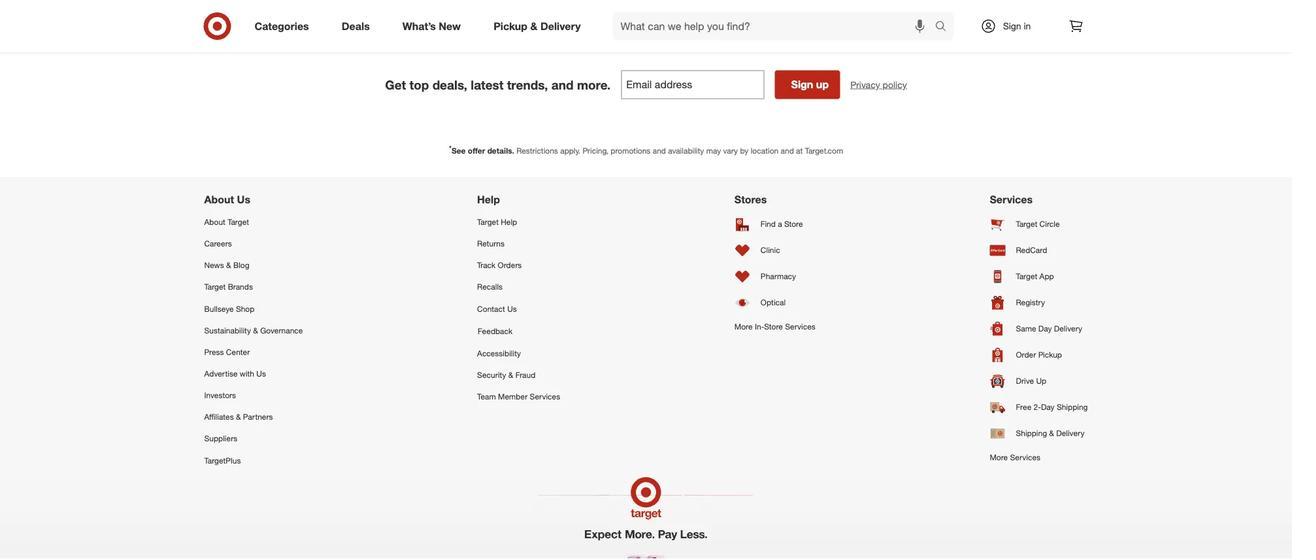 Task type: locate. For each thing, give the bounding box(es) containing it.
target for target app
[[1016, 271, 1038, 281]]

sign left in
[[1003, 20, 1022, 32]]

with
[[240, 369, 254, 378]]

1 horizontal spatial more
[[990, 452, 1008, 462]]

investors
[[204, 390, 236, 400]]

order
[[1016, 350, 1037, 360]]

contact us link
[[477, 298, 560, 319]]

2 about from the top
[[204, 217, 225, 227]]

help
[[477, 193, 500, 205], [501, 217, 517, 227]]

1 horizontal spatial shipping
[[1057, 402, 1088, 412]]

sign left up
[[791, 78, 814, 91]]

1 vertical spatial us
[[507, 304, 517, 313]]

0 vertical spatial sign
[[1003, 20, 1022, 32]]

registry
[[1016, 298, 1045, 307]]

pickup & delivery link
[[483, 12, 597, 41]]

target for target help
[[477, 217, 499, 227]]

& for sustainability
[[253, 325, 258, 335]]

sustainability & governance link
[[204, 319, 303, 341]]

delivery inside shipping & delivery link
[[1057, 428, 1085, 438]]

target help
[[477, 217, 517, 227]]

target left app
[[1016, 271, 1038, 281]]

more.
[[577, 77, 611, 92]]

more for more services
[[990, 452, 1008, 462]]

news & blog link
[[204, 254, 303, 276]]

more
[[735, 322, 753, 331], [990, 452, 1008, 462]]

center
[[226, 347, 250, 357]]

delivery for shipping & delivery
[[1057, 428, 1085, 438]]

shop
[[236, 304, 255, 313]]

target app link
[[990, 263, 1088, 289]]

bullseye
[[204, 304, 234, 313]]

us inside contact us link
[[507, 304, 517, 313]]

about up careers
[[204, 217, 225, 227]]

sign
[[1003, 20, 1022, 32], [791, 78, 814, 91]]

target help link
[[477, 211, 560, 233]]

0 horizontal spatial sign
[[791, 78, 814, 91]]

by
[[740, 146, 749, 155]]

more in-store services
[[735, 322, 816, 331]]

feedback
[[478, 326, 513, 336]]

delivery inside pickup & delivery 'link'
[[541, 20, 581, 32]]

1 vertical spatial shipping
[[1016, 428, 1047, 438]]

services down shipping & delivery link
[[1011, 452, 1041, 462]]

partners
[[243, 412, 273, 422]]

registry link
[[990, 289, 1088, 316]]

about up about target
[[204, 193, 234, 205]]

0 vertical spatial pickup
[[494, 20, 528, 32]]

& left 'fraud'
[[509, 370, 513, 380]]

us for contact us
[[507, 304, 517, 313]]

drive
[[1016, 376, 1034, 386]]

sign inside button
[[791, 78, 814, 91]]

up
[[816, 78, 829, 91]]

& down the bullseye shop 'link'
[[253, 325, 258, 335]]

2 horizontal spatial us
[[507, 304, 517, 313]]

store
[[785, 219, 803, 229], [765, 322, 783, 331]]

& left blog
[[226, 260, 231, 270]]

pickup up get top deals, latest trends, and more.
[[494, 20, 528, 32]]

1 vertical spatial pickup
[[1039, 350, 1062, 360]]

target left circle
[[1016, 219, 1038, 229]]

& inside 'link'
[[531, 20, 538, 32]]

free 2-day shipping link
[[990, 394, 1088, 420]]

targetplus
[[204, 455, 241, 465]]

same day delivery
[[1016, 324, 1083, 334]]

store down optical "link"
[[765, 322, 783, 331]]

stores
[[735, 193, 767, 205]]

delivery inside same day delivery link
[[1055, 324, 1083, 334]]

press center
[[204, 347, 250, 357]]

&
[[531, 20, 538, 32], [226, 260, 231, 270], [253, 325, 258, 335], [509, 370, 513, 380], [236, 412, 241, 422], [1050, 428, 1055, 438]]

help up target help
[[477, 193, 500, 205]]

fraud
[[516, 370, 536, 380]]

1 vertical spatial delivery
[[1055, 324, 1083, 334]]

order pickup link
[[990, 342, 1088, 368]]

details.
[[488, 146, 514, 155]]

target for target brands
[[204, 282, 226, 292]]

0 horizontal spatial us
[[237, 193, 250, 205]]

target down news
[[204, 282, 226, 292]]

redcard
[[1016, 245, 1048, 255]]

team member services link
[[477, 386, 560, 407]]

and left at
[[781, 146, 794, 155]]

2 vertical spatial us
[[257, 369, 266, 378]]

suppliers
[[204, 434, 237, 443]]

optical
[[761, 298, 786, 307]]

0 vertical spatial store
[[785, 219, 803, 229]]

0 vertical spatial shipping
[[1057, 402, 1088, 412]]

1 horizontal spatial pickup
[[1039, 350, 1062, 360]]

0 vertical spatial us
[[237, 193, 250, 205]]

day right free
[[1041, 402, 1055, 412]]

1 vertical spatial help
[[501, 217, 517, 227]]

None text field
[[621, 70, 764, 99]]

& for news
[[226, 260, 231, 270]]

0 horizontal spatial more
[[735, 322, 753, 331]]

and
[[552, 77, 574, 92], [653, 146, 666, 155], [781, 146, 794, 155]]

target
[[228, 217, 249, 227], [477, 217, 499, 227], [1016, 219, 1038, 229], [1016, 271, 1038, 281], [204, 282, 226, 292]]

1 about from the top
[[204, 193, 234, 205]]

bullseye shop link
[[204, 298, 303, 319]]

returns
[[477, 239, 505, 248]]

and left availability
[[653, 146, 666, 155]]

1 horizontal spatial store
[[785, 219, 803, 229]]

advertisement region
[[543, 0, 739, 23]]

sustainability & governance
[[204, 325, 303, 335]]

1 vertical spatial sign
[[791, 78, 814, 91]]

location
[[751, 146, 779, 155]]

privacy policy
[[851, 79, 907, 90]]

& down free 2-day shipping
[[1050, 428, 1055, 438]]

0 horizontal spatial store
[[765, 322, 783, 331]]

targetplus link
[[204, 449, 303, 471]]

0 vertical spatial about
[[204, 193, 234, 205]]

services
[[990, 193, 1033, 205], [785, 322, 816, 331], [530, 392, 560, 401], [1011, 452, 1041, 462]]

sign up
[[791, 78, 829, 91]]

more down shipping & delivery link
[[990, 452, 1008, 462]]

shipping up more services link
[[1016, 428, 1047, 438]]

1 vertical spatial store
[[765, 322, 783, 331]]

apply.
[[560, 146, 581, 155]]

0 vertical spatial delivery
[[541, 20, 581, 32]]

more left 'in-'
[[735, 322, 753, 331]]

target up the returns
[[477, 217, 499, 227]]

investors link
[[204, 384, 303, 406]]

0 horizontal spatial pickup
[[494, 20, 528, 32]]

shipping & delivery link
[[990, 420, 1088, 446]]

find
[[761, 219, 776, 229]]

shipping up 'shipping & delivery'
[[1057, 402, 1088, 412]]

deals
[[342, 20, 370, 32]]

2 vertical spatial delivery
[[1057, 428, 1085, 438]]

1 vertical spatial day
[[1041, 402, 1055, 412]]

governance
[[260, 325, 303, 335]]

0 vertical spatial more
[[735, 322, 753, 331]]

target brands
[[204, 282, 253, 292]]

us right the with
[[257, 369, 266, 378]]

1 horizontal spatial us
[[257, 369, 266, 378]]

1 vertical spatial more
[[990, 452, 1008, 462]]

1 vertical spatial about
[[204, 217, 225, 227]]

pharmacy link
[[735, 263, 816, 289]]

& inside "link"
[[226, 260, 231, 270]]

same day delivery link
[[990, 316, 1088, 342]]

us up about target link
[[237, 193, 250, 205]]

0 vertical spatial help
[[477, 193, 500, 205]]

affiliates
[[204, 412, 234, 422]]

us right contact
[[507, 304, 517, 313]]

& for pickup
[[531, 20, 538, 32]]

pickup right the order
[[1039, 350, 1062, 360]]

deals link
[[331, 12, 386, 41]]

and left more.
[[552, 77, 574, 92]]

store right 'a'
[[785, 219, 803, 229]]

track orders link
[[477, 254, 560, 276]]

day
[[1039, 324, 1052, 334], [1041, 402, 1055, 412]]

*
[[449, 144, 452, 152]]

pickup inside 'link'
[[494, 20, 528, 32]]

pickup & delivery
[[494, 20, 581, 32]]

& up trends,
[[531, 20, 538, 32]]

What can we help you find? suggestions appear below search field
[[613, 12, 939, 41]]

day right same
[[1039, 324, 1052, 334]]

shipping & delivery
[[1016, 428, 1085, 438]]

about
[[204, 193, 234, 205], [204, 217, 225, 227]]

help up the returns link
[[501, 217, 517, 227]]

about target link
[[204, 211, 303, 233]]

& right affiliates
[[236, 412, 241, 422]]

search
[[929, 21, 961, 34]]

1 horizontal spatial sign
[[1003, 20, 1022, 32]]



Task type: describe. For each thing, give the bounding box(es) containing it.
us inside advertise with us link
[[257, 369, 266, 378]]

find a store link
[[735, 211, 816, 237]]

advertise
[[204, 369, 238, 378]]

news & blog
[[204, 260, 249, 270]]

services up target circle
[[990, 193, 1033, 205]]

redcard link
[[990, 237, 1088, 263]]

1 horizontal spatial help
[[501, 217, 517, 227]]

affiliates & partners
[[204, 412, 273, 422]]

& for affiliates
[[236, 412, 241, 422]]

2-
[[1034, 402, 1041, 412]]

in
[[1024, 20, 1031, 32]]

privacy policy link
[[851, 78, 907, 91]]

track orders
[[477, 260, 522, 270]]

at
[[796, 146, 803, 155]]

team member services
[[477, 392, 560, 401]]

advertise with us
[[204, 369, 266, 378]]

0 vertical spatial day
[[1039, 324, 1052, 334]]

may
[[707, 146, 721, 155]]

target for target circle
[[1016, 219, 1038, 229]]

services down optical "link"
[[785, 322, 816, 331]]

drive up
[[1016, 376, 1047, 386]]

trends,
[[507, 77, 548, 92]]

security
[[477, 370, 506, 380]]

order pickup
[[1016, 350, 1062, 360]]

0 horizontal spatial shipping
[[1016, 428, 1047, 438]]

pharmacy
[[761, 271, 796, 281]]

sustainability
[[204, 325, 251, 335]]

bullseye shop
[[204, 304, 255, 313]]

search button
[[929, 12, 961, 43]]

recalls link
[[477, 276, 560, 298]]

delivery for same day delivery
[[1055, 324, 1083, 334]]

promotions
[[611, 146, 651, 155]]

sign in link
[[970, 12, 1052, 41]]

sign for sign in
[[1003, 20, 1022, 32]]

press center link
[[204, 341, 303, 363]]

returns link
[[477, 233, 560, 254]]

more services
[[990, 452, 1041, 462]]

contact
[[477, 304, 505, 313]]

deals,
[[433, 77, 467, 92]]

store for a
[[785, 219, 803, 229]]

top
[[410, 77, 429, 92]]

2 horizontal spatial and
[[781, 146, 794, 155]]

brands
[[228, 282, 253, 292]]

in-
[[755, 322, 765, 331]]

track
[[477, 260, 496, 270]]

new
[[439, 20, 461, 32]]

sign in
[[1003, 20, 1031, 32]]

a
[[778, 219, 782, 229]]

sponsored
[[700, 23, 739, 33]]

& for shipping
[[1050, 428, 1055, 438]]

more for more in-store services
[[735, 322, 753, 331]]

& for security
[[509, 370, 513, 380]]

target: expect more. pay less. image
[[463, 471, 830, 559]]

news
[[204, 260, 224, 270]]

about for about target
[[204, 217, 225, 227]]

latest
[[471, 77, 504, 92]]

us for about us
[[237, 193, 250, 205]]

free
[[1016, 402, 1032, 412]]

delivery for pickup & delivery
[[541, 20, 581, 32]]

1 horizontal spatial and
[[653, 146, 666, 155]]

store for in-
[[765, 322, 783, 331]]

about target
[[204, 217, 249, 227]]

policy
[[883, 79, 907, 90]]

up
[[1037, 376, 1047, 386]]

target circle
[[1016, 219, 1060, 229]]

vary
[[724, 146, 738, 155]]

availability
[[668, 146, 704, 155]]

what's new link
[[391, 12, 477, 41]]

sign for sign up
[[791, 78, 814, 91]]

categories link
[[244, 12, 325, 41]]

blog
[[233, 260, 249, 270]]

clinic
[[761, 245, 780, 255]]

get top deals, latest trends, and more.
[[385, 77, 611, 92]]

target.com
[[805, 146, 844, 155]]

security & fraud link
[[477, 364, 560, 386]]

affiliates & partners link
[[204, 406, 303, 428]]

free 2-day shipping
[[1016, 402, 1088, 412]]

offer
[[468, 146, 485, 155]]

clinic link
[[735, 237, 816, 263]]

accessibility
[[477, 348, 521, 358]]

team
[[477, 392, 496, 401]]

target app
[[1016, 271, 1054, 281]]

circle
[[1040, 219, 1060, 229]]

about for about us
[[204, 193, 234, 205]]

restrictions
[[517, 146, 558, 155]]

see
[[452, 146, 466, 155]]

0 horizontal spatial and
[[552, 77, 574, 92]]

services down 'fraud'
[[530, 392, 560, 401]]

member
[[498, 392, 528, 401]]

sign up button
[[775, 70, 840, 99]]

feedback button
[[477, 319, 560, 342]]

find a store
[[761, 219, 803, 229]]

about us
[[204, 193, 250, 205]]

more in-store services link
[[735, 316, 816, 337]]

what's new
[[403, 20, 461, 32]]

app
[[1040, 271, 1054, 281]]

target down about us
[[228, 217, 249, 227]]

0 horizontal spatial help
[[477, 193, 500, 205]]



Task type: vqa. For each thing, say whether or not it's contained in the screenshot.
bottom THE AND
no



